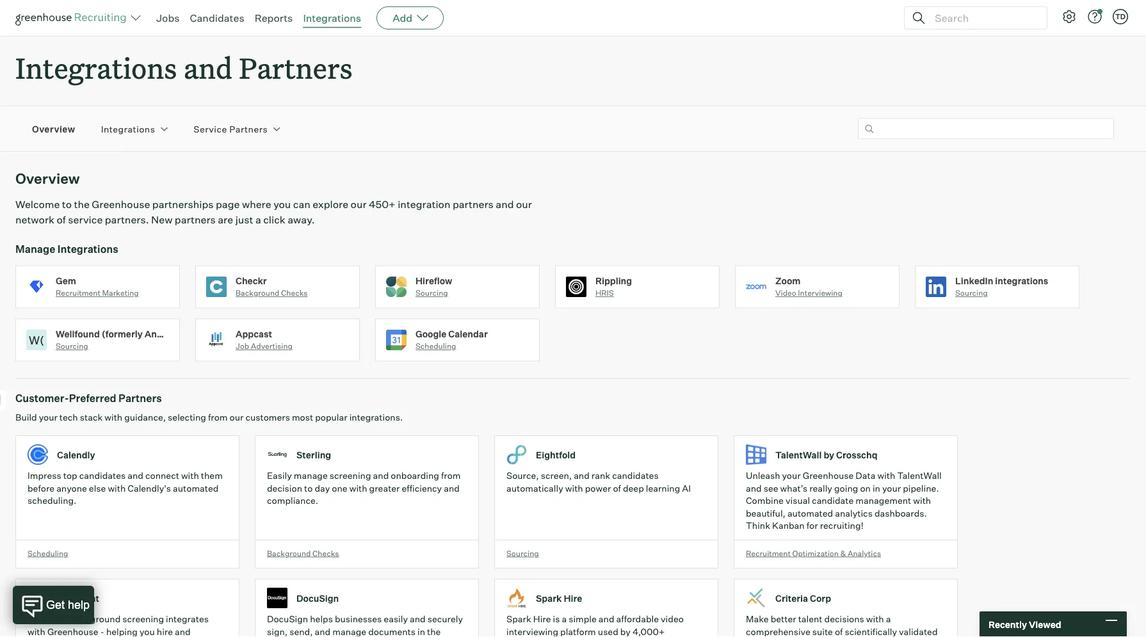 Task type: describe. For each thing, give the bounding box(es) containing it.
corp
[[810, 593, 832, 604]]

affordable
[[617, 614, 659, 625]]

1 horizontal spatial our
[[351, 198, 367, 211]]

onboarding
[[391, 470, 439, 482]]

sourcing up the spark hire
[[507, 549, 539, 558]]

optimization
[[793, 549, 839, 558]]

on
[[861, 483, 871, 494]]

spark hire
[[536, 593, 583, 604]]

top
[[63, 470, 77, 482]]

hris
[[596, 288, 614, 298]]

candidates
[[190, 12, 244, 24]]

decisions
[[825, 614, 865, 625]]

0 vertical spatial by
[[824, 449, 835, 461]]

visual
[[786, 495, 810, 507]]

and inside impress top candidates and connect with them before anyone else with calendly's automated scheduling.
[[128, 470, 143, 482]]

service
[[68, 213, 103, 226]]

zoom video interviewing
[[776, 275, 843, 298]]

sterling
[[297, 449, 331, 461]]

just
[[236, 213, 253, 226]]

simple
[[569, 614, 597, 625]]

you inside 'welcome to the greenhouse partnerships page where you can explore our 450+ integration partners and our network of service partners. new partners are just a click away.'
[[274, 198, 291, 211]]

to inside 'welcome to the greenhouse partnerships page where you can explore our 450+ integration partners and our network of service partners. new partners are just a click away.'
[[62, 198, 72, 211]]

talent
[[799, 614, 823, 625]]

welcome
[[15, 198, 60, 211]]

one
[[332, 483, 348, 494]]

candidates inside impress top candidates and connect with them before anyone else with calendly's automated scheduling.
[[79, 470, 126, 482]]

power
[[585, 483, 611, 494]]

is
[[553, 614, 560, 625]]

of inside 'welcome to the greenhouse partnerships page where you can explore our 450+ integration partners and our network of service partners. new partners are just a click away.'
[[57, 213, 66, 226]]

connect
[[145, 470, 179, 482]]

calendly
[[57, 449, 95, 461]]

for
[[807, 520, 818, 532]]

decision
[[267, 483, 302, 494]]

to inside easily manage screening and onboarding from decision to day one with greater efficiency and compliance.
[[304, 483, 313, 494]]

job
[[236, 342, 249, 351]]

advertising
[[251, 342, 293, 351]]

google calendar scheduling
[[416, 328, 488, 351]]

dashboards.
[[875, 508, 928, 519]]

manage inside docusign helps businesses easily and securely sign, send, and manage documents in th
[[333, 626, 367, 637]]

with inside easily manage screening and onboarding from decision to day one with greater efficiency and compliance.
[[350, 483, 367, 494]]

manage integrations
[[15, 243, 118, 255]]

your for unleash
[[783, 470, 801, 482]]

suite
[[813, 626, 833, 637]]

1 horizontal spatial checks
[[313, 549, 339, 558]]

integrations and partners
[[15, 49, 353, 86]]

talentwall by crosschq
[[776, 449, 878, 461]]

candidates inside source, screen, and rank candidates automatically with power of deep learning ai
[[613, 470, 659, 482]]

docusign helps businesses easily and securely sign, send, and manage documents in th
[[267, 614, 463, 637]]

with inside hireright background screening integrates with greenhouse - helping you hire an
[[28, 626, 45, 637]]

1 vertical spatial scheduling
[[28, 549, 68, 558]]

Search text field
[[932, 9, 1036, 27]]

checkr background checks
[[236, 275, 308, 298]]

recruitment optimization & analytics
[[746, 549, 882, 558]]

1 vertical spatial overview
[[15, 170, 80, 188]]

1 vertical spatial recruitment
[[746, 549, 791, 558]]

selecting
[[168, 412, 206, 423]]

source,
[[507, 470, 539, 482]]

data
[[856, 470, 876, 482]]

criteria
[[776, 593, 809, 604]]

w(
[[29, 333, 44, 347]]

and inside unleash your greenhouse data with talentwall and see what's really going on in your pipeline. combine visual candidate management with beautiful, automated analytics dashboards. think kanban for recruiting!
[[746, 483, 762, 494]]

0 horizontal spatial integrations link
[[101, 123, 155, 135]]

the
[[74, 198, 90, 211]]

hireright background screening integrates with greenhouse - helping you hire an
[[28, 614, 209, 637]]

reports link
[[255, 12, 293, 24]]

docusign for docusign
[[297, 593, 339, 604]]

from inside easily manage screening and onboarding from decision to day one with greater efficiency and compliance.
[[441, 470, 461, 482]]

overview link
[[32, 123, 75, 135]]

rippling
[[596, 275, 632, 286]]

talent)
[[189, 328, 220, 340]]

greater
[[369, 483, 400, 494]]

manage inside easily manage screening and onboarding from decision to day one with greater efficiency and compliance.
[[294, 470, 328, 482]]

page
[[216, 198, 240, 211]]

see
[[764, 483, 779, 494]]

2 horizontal spatial our
[[516, 198, 532, 211]]

1 vertical spatial partners
[[175, 213, 216, 226]]

interviewing
[[507, 626, 559, 637]]

wellfound (formerly angellist talent) sourcing
[[56, 328, 220, 351]]

of for make better talent decisions with a comprehensive suite of scientifically validate
[[835, 626, 843, 637]]

make better talent decisions with a comprehensive suite of scientifically validate
[[746, 614, 938, 637]]

kanban
[[773, 520, 805, 532]]

automated inside unleash your greenhouse data with talentwall and see what's really going on in your pipeline. combine visual candidate management with beautiful, automated analytics dashboards. think kanban for recruiting!
[[788, 508, 834, 519]]

candidates link
[[190, 12, 244, 24]]

recently
[[989, 619, 1028, 630]]

background checks
[[267, 549, 339, 558]]

combine
[[746, 495, 784, 507]]

guidance,
[[124, 412, 166, 423]]

screening for hire
[[123, 614, 164, 625]]

integrations.
[[350, 412, 403, 423]]

add button
[[377, 6, 444, 29]]

and inside source, screen, and rank candidates automatically with power of deep learning ai
[[574, 470, 590, 482]]

unleash your greenhouse data with talentwall and see what's really going on in your pipeline. combine visual candidate management with beautiful, automated analytics dashboards. think kanban for recruiting!
[[746, 470, 942, 532]]

rank
[[592, 470, 611, 482]]

checks inside checkr background checks
[[281, 288, 308, 298]]

are
[[218, 213, 233, 226]]

sourcing inside hireflow sourcing
[[416, 288, 448, 298]]

network
[[15, 213, 54, 226]]

marketing
[[102, 288, 139, 298]]

partners for integrations and partners
[[239, 49, 353, 86]]

partners inside the service partners link
[[229, 123, 268, 134]]

add
[[393, 12, 413, 24]]

beautiful,
[[746, 508, 786, 519]]

efficiency
[[402, 483, 442, 494]]

analytics
[[848, 549, 882, 558]]

2 vertical spatial your
[[883, 483, 901, 494]]

in inside unleash your greenhouse data with talentwall and see what's really going on in your pipeline. combine visual candidate management with beautiful, automated analytics dashboards. think kanban for recruiting!
[[873, 483, 881, 494]]

in inside docusign helps businesses easily and securely sign, send, and manage documents in th
[[418, 626, 425, 637]]

video
[[661, 614, 684, 625]]

service
[[194, 123, 227, 134]]

450+
[[369, 198, 396, 211]]

make
[[746, 614, 769, 625]]

with inside the make better talent decisions with a comprehensive suite of scientifically validate
[[867, 614, 885, 625]]

build your tech stack with guidance, selecting from our customers most popular integrations.
[[15, 412, 403, 423]]

customer-preferred partners
[[15, 392, 162, 405]]

0 horizontal spatial our
[[230, 412, 244, 423]]

screen,
[[541, 470, 572, 482]]

gem
[[56, 275, 76, 286]]

rippling hris
[[596, 275, 632, 298]]



Task type: locate. For each thing, give the bounding box(es) containing it.
integrates
[[166, 614, 209, 625]]

your up what's
[[783, 470, 801, 482]]

0 vertical spatial manage
[[294, 470, 328, 482]]

0 horizontal spatial scheduling
[[28, 549, 68, 558]]

hire
[[157, 626, 173, 637]]

1 horizontal spatial you
[[274, 198, 291, 211]]

1 horizontal spatial automated
[[788, 508, 834, 519]]

manage
[[294, 470, 328, 482], [333, 626, 367, 637]]

partnerships
[[152, 198, 214, 211]]

compliance.
[[267, 495, 318, 507]]

partners right integration
[[453, 198, 494, 211]]

your down customer- at the bottom of page
[[39, 412, 58, 423]]

0 vertical spatial spark
[[536, 593, 562, 604]]

greenhouse inside unleash your greenhouse data with talentwall and see what's really going on in your pipeline. combine visual candidate management with beautiful, automated analytics dashboards. think kanban for recruiting!
[[803, 470, 854, 482]]

your for build
[[39, 412, 58, 423]]

sourcing inside wellfound (formerly angellist talent) sourcing
[[56, 342, 88, 351]]

1 vertical spatial checks
[[313, 549, 339, 558]]

greenhouse inside 'welcome to the greenhouse partnerships page where you can explore our 450+ integration partners and our network of service partners. new partners are just a click away.'
[[92, 198, 150, 211]]

0 vertical spatial overview
[[32, 123, 75, 134]]

greenhouse recruiting image
[[15, 10, 131, 26]]

what's
[[781, 483, 808, 494]]

to left day
[[304, 483, 313, 494]]

1 horizontal spatial recruitment
[[746, 549, 791, 558]]

1 vertical spatial to
[[304, 483, 313, 494]]

candidates up else
[[79, 470, 126, 482]]

our
[[351, 198, 367, 211], [516, 198, 532, 211], [230, 412, 244, 423]]

0 vertical spatial to
[[62, 198, 72, 211]]

customer-
[[15, 392, 69, 405]]

0 horizontal spatial in
[[418, 626, 425, 637]]

of
[[57, 213, 66, 226], [613, 483, 621, 494], [835, 626, 843, 637]]

hire
[[564, 593, 583, 604], [533, 614, 551, 625]]

2 vertical spatial partners
[[119, 392, 162, 405]]

0 horizontal spatial recruitment
[[56, 288, 100, 298]]

automated up for
[[788, 508, 834, 519]]

0 vertical spatial talentwall
[[776, 449, 822, 461]]

talentwall inside unleash your greenhouse data with talentwall and see what's really going on in your pipeline. combine visual candidate management with beautiful, automated analytics dashboards. think kanban for recruiting!
[[898, 470, 942, 482]]

spark for spark hire is a simple and affordable video interviewing platform used by 4,000
[[507, 614, 532, 625]]

a inside the make better talent decisions with a comprehensive suite of scientifically validate
[[886, 614, 891, 625]]

&
[[841, 549, 846, 558]]

helps
[[310, 614, 333, 625]]

spark
[[536, 593, 562, 604], [507, 614, 532, 625]]

in right the on
[[873, 483, 881, 494]]

angellist
[[145, 328, 187, 340]]

of left deep at the bottom of the page
[[613, 483, 621, 494]]

away.
[[288, 213, 315, 226]]

by inside spark hire is a simple and affordable video interviewing platform used by 4,000
[[621, 626, 631, 637]]

calendar
[[449, 328, 488, 340]]

and inside spark hire is a simple and affordable video interviewing platform used by 4,000
[[599, 614, 615, 625]]

docusign inside docusign helps businesses easily and securely sign, send, and manage documents in th
[[267, 614, 308, 625]]

you left the hire
[[140, 626, 155, 637]]

comprehensive
[[746, 626, 811, 637]]

else
[[89, 483, 106, 494]]

1 horizontal spatial scheduling
[[416, 342, 456, 351]]

0 horizontal spatial to
[[62, 198, 72, 211]]

manage down businesses
[[333, 626, 367, 637]]

1 vertical spatial automated
[[788, 508, 834, 519]]

from up efficiency
[[441, 470, 461, 482]]

0 vertical spatial background
[[236, 288, 280, 298]]

0 horizontal spatial hire
[[533, 614, 551, 625]]

screening inside easily manage screening and onboarding from decision to day one with greater efficiency and compliance.
[[330, 470, 371, 482]]

1 vertical spatial manage
[[333, 626, 367, 637]]

greenhouse up partners.
[[92, 198, 150, 211]]

you inside hireright background screening integrates with greenhouse - helping you hire an
[[140, 626, 155, 637]]

of left service
[[57, 213, 66, 226]]

management
[[856, 495, 912, 507]]

1 horizontal spatial candidates
[[613, 470, 659, 482]]

0 vertical spatial of
[[57, 213, 66, 226]]

1 vertical spatial background
[[267, 549, 311, 558]]

gem recruitment marketing
[[56, 275, 139, 298]]

1 horizontal spatial spark
[[536, 593, 562, 604]]

talentwall up what's
[[776, 449, 822, 461]]

1 vertical spatial greenhouse
[[803, 470, 854, 482]]

where
[[242, 198, 271, 211]]

from
[[208, 412, 228, 423], [441, 470, 461, 482]]

scheduling
[[416, 342, 456, 351], [28, 549, 68, 558]]

click
[[263, 213, 286, 226]]

hireright up background on the left
[[57, 593, 99, 604]]

sourcing inside linkedin integrations sourcing
[[956, 288, 988, 298]]

spark inside spark hire is a simple and affordable video interviewing platform used by 4,000
[[507, 614, 532, 625]]

a inside spark hire is a simple and affordable video interviewing platform used by 4,000
[[562, 614, 567, 625]]

going
[[835, 483, 859, 494]]

0 horizontal spatial talentwall
[[776, 449, 822, 461]]

recruitment down think
[[746, 549, 791, 558]]

calendly's
[[128, 483, 171, 494]]

zoom
[[776, 275, 801, 286]]

1 vertical spatial partners
[[229, 123, 268, 134]]

sourcing down wellfound
[[56, 342, 88, 351]]

1 vertical spatial you
[[140, 626, 155, 637]]

scheduling down google
[[416, 342, 456, 351]]

(formerly
[[102, 328, 143, 340]]

a up scientifically
[[886, 614, 891, 625]]

sign,
[[267, 626, 288, 637]]

sourcing down the hireflow
[[416, 288, 448, 298]]

hire left the is
[[533, 614, 551, 625]]

viewed
[[1029, 619, 1062, 630]]

of for source, screen, and rank candidates automatically with power of deep learning ai
[[613, 483, 621, 494]]

1 vertical spatial integrations link
[[101, 123, 155, 135]]

1 candidates from the left
[[79, 470, 126, 482]]

easily manage screening and onboarding from decision to day one with greater efficiency and compliance.
[[267, 470, 461, 507]]

0 horizontal spatial you
[[140, 626, 155, 637]]

1 horizontal spatial screening
[[330, 470, 371, 482]]

1 horizontal spatial hire
[[564, 593, 583, 604]]

automated
[[173, 483, 219, 494], [788, 508, 834, 519]]

hire up simple
[[564, 593, 583, 604]]

1 vertical spatial your
[[783, 470, 801, 482]]

spark up the is
[[536, 593, 562, 604]]

partners right service
[[229, 123, 268, 134]]

0 horizontal spatial by
[[621, 626, 631, 637]]

0 horizontal spatial from
[[208, 412, 228, 423]]

your up management
[[883, 483, 901, 494]]

integration
[[398, 198, 451, 211]]

with
[[105, 412, 122, 423], [181, 470, 199, 482], [878, 470, 896, 482], [108, 483, 126, 494], [350, 483, 367, 494], [566, 483, 583, 494], [914, 495, 932, 507], [867, 614, 885, 625], [28, 626, 45, 637]]

partners for customer-preferred partners
[[119, 392, 162, 405]]

1 horizontal spatial by
[[824, 449, 835, 461]]

greenhouse inside hireright background screening integrates with greenhouse - helping you hire an
[[47, 626, 98, 637]]

integrations
[[996, 275, 1049, 286]]

hireright inside hireright background screening integrates with greenhouse - helping you hire an
[[28, 614, 68, 625]]

by left crosschq
[[824, 449, 835, 461]]

used
[[598, 626, 619, 637]]

0 vertical spatial partners
[[239, 49, 353, 86]]

1 vertical spatial spark
[[507, 614, 532, 625]]

most
[[292, 412, 313, 423]]

0 horizontal spatial a
[[256, 213, 261, 226]]

preferred
[[69, 392, 116, 405]]

2 vertical spatial of
[[835, 626, 843, 637]]

hire inside spark hire is a simple and affordable video interviewing platform used by 4,000
[[533, 614, 551, 625]]

0 vertical spatial integrations link
[[303, 12, 361, 24]]

0 horizontal spatial your
[[39, 412, 58, 423]]

0 horizontal spatial checks
[[281, 288, 308, 298]]

documents
[[368, 626, 416, 637]]

0 vertical spatial screening
[[330, 470, 371, 482]]

1 vertical spatial by
[[621, 626, 631, 637]]

1 horizontal spatial integrations link
[[303, 12, 361, 24]]

hireright left background on the left
[[28, 614, 68, 625]]

td
[[1116, 12, 1126, 21]]

0 vertical spatial your
[[39, 412, 58, 423]]

screening
[[330, 470, 371, 482], [123, 614, 164, 625]]

of down decisions
[[835, 626, 843, 637]]

welcome to the greenhouse partnerships page where you can explore our 450+ integration partners and our network of service partners. new partners are just a click away.
[[15, 198, 532, 226]]

really
[[810, 483, 833, 494]]

0 vertical spatial checks
[[281, 288, 308, 298]]

hire for spark hire is a simple and affordable video interviewing platform used by 4,000
[[533, 614, 551, 625]]

docusign for docusign helps businesses easily and securely sign, send, and manage documents in th
[[267, 614, 308, 625]]

spark up interviewing
[[507, 614, 532, 625]]

checks
[[281, 288, 308, 298], [313, 549, 339, 558]]

of inside source, screen, and rank candidates automatically with power of deep learning ai
[[613, 483, 621, 494]]

1 horizontal spatial partners
[[453, 198, 494, 211]]

recruitment down gem
[[56, 288, 100, 298]]

background inside checkr background checks
[[236, 288, 280, 298]]

video
[[776, 288, 797, 298]]

crosschq
[[837, 449, 878, 461]]

hire for spark hire
[[564, 593, 583, 604]]

automated inside impress top candidates and connect with them before anyone else with calendly's automated scheduling.
[[173, 483, 219, 494]]

1 horizontal spatial to
[[304, 483, 313, 494]]

configure image
[[1062, 9, 1078, 24]]

0 horizontal spatial of
[[57, 213, 66, 226]]

interviewing
[[798, 288, 843, 298]]

by right used
[[621, 626, 631, 637]]

0 vertical spatial recruitment
[[56, 288, 100, 298]]

1 horizontal spatial in
[[873, 483, 881, 494]]

screening up one
[[330, 470, 371, 482]]

1 vertical spatial of
[[613, 483, 621, 494]]

0 vertical spatial you
[[274, 198, 291, 211]]

ai
[[683, 483, 691, 494]]

partners up guidance,
[[119, 392, 162, 405]]

deep
[[623, 483, 644, 494]]

impress
[[28, 470, 61, 482]]

checks down compliance. in the left of the page
[[313, 549, 339, 558]]

easily
[[267, 470, 292, 482]]

1 horizontal spatial from
[[441, 470, 461, 482]]

can
[[293, 198, 311, 211]]

background down compliance. in the left of the page
[[267, 549, 311, 558]]

1 horizontal spatial manage
[[333, 626, 367, 637]]

recently viewed
[[989, 619, 1062, 630]]

popular
[[315, 412, 348, 423]]

td button
[[1113, 9, 1129, 24]]

1 horizontal spatial your
[[783, 470, 801, 482]]

partners down reports at top left
[[239, 49, 353, 86]]

0 vertical spatial automated
[[173, 483, 219, 494]]

linkedin
[[956, 275, 994, 286]]

1 vertical spatial hireright
[[28, 614, 68, 625]]

0 vertical spatial greenhouse
[[92, 198, 150, 211]]

before
[[28, 483, 55, 494]]

talentwall up pipeline.
[[898, 470, 942, 482]]

your
[[39, 412, 58, 423], [783, 470, 801, 482], [883, 483, 901, 494]]

recruitment inside "gem recruitment marketing"
[[56, 288, 100, 298]]

None text field
[[858, 118, 1115, 139]]

a right the is
[[562, 614, 567, 625]]

hireright for hireright background screening integrates with greenhouse - helping you hire an
[[28, 614, 68, 625]]

send,
[[290, 626, 313, 637]]

unleash
[[746, 470, 781, 482]]

0 horizontal spatial candidates
[[79, 470, 126, 482]]

1 vertical spatial from
[[441, 470, 461, 482]]

docusign
[[297, 593, 339, 604], [267, 614, 308, 625]]

2 candidates from the left
[[613, 470, 659, 482]]

manage up day
[[294, 470, 328, 482]]

0 vertical spatial scheduling
[[416, 342, 456, 351]]

1 horizontal spatial of
[[613, 483, 621, 494]]

0 horizontal spatial automated
[[173, 483, 219, 494]]

appcast job advertising
[[236, 328, 293, 351]]

0 vertical spatial from
[[208, 412, 228, 423]]

0 vertical spatial hire
[[564, 593, 583, 604]]

sourcing down linkedin
[[956, 288, 988, 298]]

learning
[[646, 483, 681, 494]]

screening for one
[[330, 470, 371, 482]]

you up click
[[274, 198, 291, 211]]

reports
[[255, 12, 293, 24]]

integrations link
[[303, 12, 361, 24], [101, 123, 155, 135]]

and inside 'welcome to the greenhouse partnerships page where you can explore our 450+ integration partners and our network of service partners. new partners are just a click away.'
[[496, 198, 514, 211]]

1 horizontal spatial a
[[562, 614, 567, 625]]

scheduling inside google calendar scheduling
[[416, 342, 456, 351]]

0 horizontal spatial screening
[[123, 614, 164, 625]]

checks up appcast job advertising
[[281, 288, 308, 298]]

in right 'documents'
[[418, 626, 425, 637]]

recruiting!
[[820, 520, 864, 532]]

and
[[184, 49, 233, 86], [496, 198, 514, 211], [128, 470, 143, 482], [373, 470, 389, 482], [574, 470, 590, 482], [444, 483, 460, 494], [746, 483, 762, 494], [410, 614, 426, 625], [599, 614, 615, 625], [315, 626, 331, 637]]

candidates up deep at the bottom of the page
[[613, 470, 659, 482]]

hireright for hireright
[[57, 593, 99, 604]]

appcast
[[236, 328, 272, 340]]

2 vertical spatial greenhouse
[[47, 626, 98, 637]]

of inside the make better talent decisions with a comprehensive suite of scientifically validate
[[835, 626, 843, 637]]

spark for spark hire
[[536, 593, 562, 604]]

1 vertical spatial talentwall
[[898, 470, 942, 482]]

eightfold
[[536, 449, 576, 461]]

0 vertical spatial partners
[[453, 198, 494, 211]]

2 horizontal spatial your
[[883, 483, 901, 494]]

1 vertical spatial hire
[[533, 614, 551, 625]]

partners down 'partnerships'
[[175, 213, 216, 226]]

automatically
[[507, 483, 564, 494]]

2 horizontal spatial of
[[835, 626, 843, 637]]

with inside source, screen, and rank candidates automatically with power of deep learning ai
[[566, 483, 583, 494]]

greenhouse down background on the left
[[47, 626, 98, 637]]

docusign up helps at the left of the page
[[297, 593, 339, 604]]

0 horizontal spatial spark
[[507, 614, 532, 625]]

1 vertical spatial screening
[[123, 614, 164, 625]]

1 vertical spatial in
[[418, 626, 425, 637]]

1 horizontal spatial talentwall
[[898, 470, 942, 482]]

linkedin integrations sourcing
[[956, 275, 1049, 298]]

screening inside hireright background screening integrates with greenhouse - helping you hire an
[[123, 614, 164, 625]]

1 vertical spatial docusign
[[267, 614, 308, 625]]

to left the
[[62, 198, 72, 211]]

0 horizontal spatial manage
[[294, 470, 328, 482]]

greenhouse up really on the bottom right
[[803, 470, 854, 482]]

docusign up the 'sign,'
[[267, 614, 308, 625]]

a right just at the left
[[256, 213, 261, 226]]

-
[[100, 626, 104, 637]]

hireright
[[57, 593, 99, 604], [28, 614, 68, 625]]

automated down them
[[173, 483, 219, 494]]

0 horizontal spatial partners
[[175, 213, 216, 226]]

partners.
[[105, 213, 149, 226]]

criteria corp
[[776, 593, 832, 604]]

0 vertical spatial docusign
[[297, 593, 339, 604]]

0 vertical spatial in
[[873, 483, 881, 494]]

0 vertical spatial hireright
[[57, 593, 99, 604]]

2 horizontal spatial a
[[886, 614, 891, 625]]

background down the checkr
[[236, 288, 280, 298]]

a inside 'welcome to the greenhouse partnerships page where you can explore our 450+ integration partners and our network of service partners. new partners are just a click away.'
[[256, 213, 261, 226]]

scheduling down "scheduling." on the left of page
[[28, 549, 68, 558]]

screening up helping
[[123, 614, 164, 625]]

from right selecting
[[208, 412, 228, 423]]

securely
[[428, 614, 463, 625]]



Task type: vqa. For each thing, say whether or not it's contained in the screenshot.
our to the right
yes



